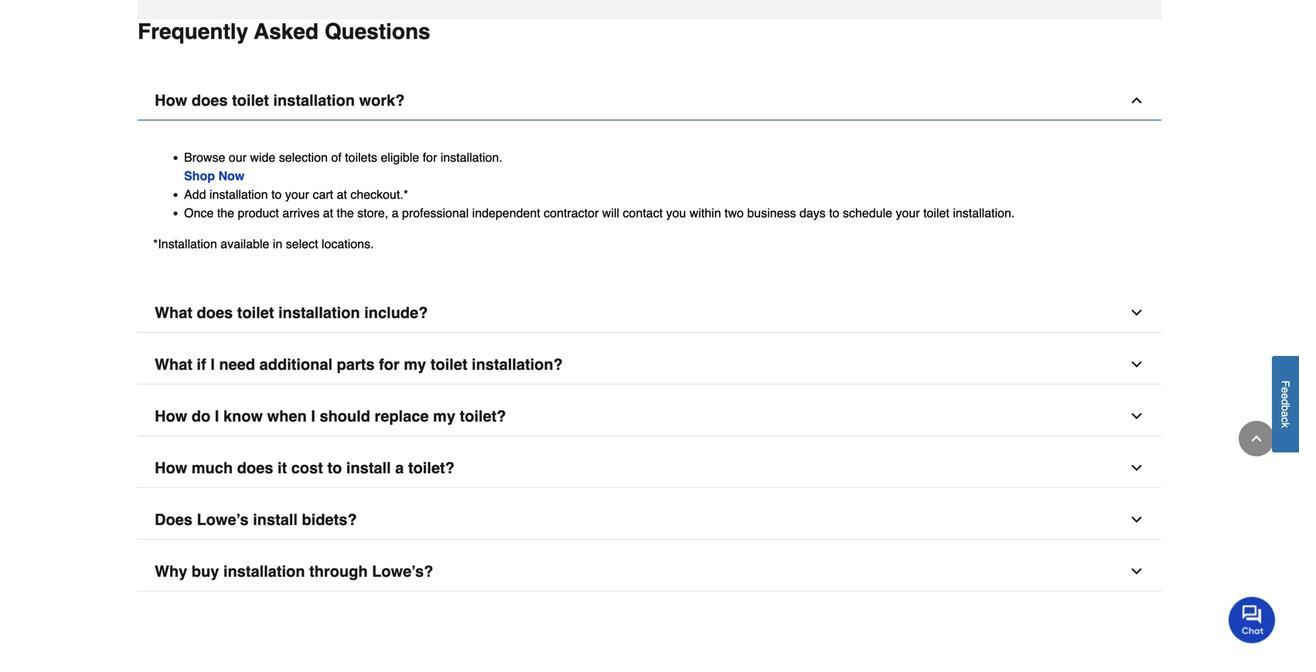 Task type: describe. For each thing, give the bounding box(es) containing it.
contractor
[[544, 206, 599, 220]]

arrives
[[282, 206, 320, 220]]

i right 'when' on the left bottom
[[311, 408, 315, 426]]

toilet inside browse our wide selection of toilets eligible for installation. shop now add installation to your cart at checkout.* once the product arrives at the store, a professional independent contractor will contact you within two business days to schedule your toilet installation.
[[923, 206, 950, 220]]

how for how much does it cost to install a toilet?
[[155, 460, 187, 477]]

my inside button
[[433, 408, 455, 426]]

f
[[1279, 381, 1292, 388]]

1 horizontal spatial installation.
[[953, 206, 1015, 220]]

what for what does toilet installation include?
[[155, 304, 192, 322]]

2 the from the left
[[337, 206, 354, 220]]

does for what
[[197, 304, 233, 322]]

what does toilet installation include? button
[[138, 294, 1162, 333]]

a inside button
[[395, 460, 404, 477]]

wide
[[250, 150, 276, 165]]

frequently asked questions
[[138, 19, 430, 44]]

eligible
[[381, 150, 419, 165]]

product
[[238, 206, 279, 220]]

toilet inside how does toilet installation work? button
[[232, 91, 269, 109]]

what does toilet installation include?
[[155, 304, 428, 322]]

why buy installation through lowe's? button
[[138, 553, 1162, 592]]

shop now link
[[184, 169, 245, 183]]

install inside button
[[346, 460, 391, 477]]

chevron down image for toilet?
[[1129, 461, 1144, 476]]

once
[[184, 206, 214, 220]]

store,
[[357, 206, 388, 220]]

f e e d b a c k
[[1279, 381, 1292, 429]]

chevron up image inside the scroll to top element
[[1249, 432, 1264, 447]]

how does toilet installation work? button
[[138, 81, 1162, 120]]

1 vertical spatial your
[[896, 206, 920, 220]]

through
[[309, 563, 368, 581]]

chevron down image for what does toilet installation include?
[[1129, 305, 1144, 321]]

b
[[1279, 406, 1292, 412]]

locations.
[[322, 237, 374, 251]]

available
[[221, 237, 269, 251]]

selection
[[279, 150, 328, 165]]

should
[[320, 408, 370, 426]]

i for if
[[210, 356, 215, 374]]

chevron down image for why buy installation through lowe's?
[[1129, 564, 1144, 580]]

toilet inside 'what does toilet installation include?' button
[[237, 304, 274, 322]]

toilet? inside the how much does it cost to install a toilet? button
[[408, 460, 455, 477]]

independent
[[472, 206, 540, 220]]

now
[[218, 169, 245, 183]]

frequently
[[138, 19, 248, 44]]

0 vertical spatial your
[[285, 187, 309, 202]]

why
[[155, 563, 187, 581]]

cart
[[313, 187, 333, 202]]

work?
[[359, 91, 405, 109]]

business
[[747, 206, 796, 220]]

browse
[[184, 150, 225, 165]]

chevron down image for what if i need additional parts for my toilet installation?
[[1129, 357, 1144, 373]]

do
[[192, 408, 211, 426]]

installation up additional
[[278, 304, 360, 322]]

does inside the how much does it cost to install a toilet? button
[[237, 460, 273, 477]]

select
[[286, 237, 318, 251]]

within
[[690, 206, 721, 220]]

include?
[[364, 304, 428, 322]]

does lowe's install bidets?
[[155, 511, 357, 529]]

how much does it cost to install a toilet?
[[155, 460, 455, 477]]



Task type: vqa. For each thing, say whether or not it's contained in the screenshot.
1st the from left
yes



Task type: locate. For each thing, give the bounding box(es) containing it.
add
[[184, 187, 206, 202]]

does up browse
[[192, 91, 228, 109]]

does lowe's install bidets? button
[[138, 501, 1162, 540]]

browse our wide selection of toilets eligible for installation. shop now add installation to your cart at checkout.* once the product arrives at the store, a professional independent contractor will contact you within two business days to schedule your toilet installation.
[[184, 150, 1015, 220]]

0 horizontal spatial to
[[271, 187, 282, 202]]

installation inside browse our wide selection of toilets eligible for installation. shop now add installation to your cart at checkout.* once the product arrives at the store, a professional independent contractor will contact you within two business days to schedule your toilet installation.
[[209, 187, 268, 202]]

toilet? down installation?
[[460, 408, 506, 426]]

a inside button
[[1279, 412, 1292, 418]]

of
[[331, 150, 342, 165]]

does
[[155, 511, 192, 529]]

how do i know when i should replace my toilet? button
[[138, 397, 1162, 437]]

1 vertical spatial chevron up image
[[1249, 432, 1264, 447]]

1 vertical spatial does
[[197, 304, 233, 322]]

your
[[285, 187, 309, 202], [896, 206, 920, 220]]

two
[[725, 206, 744, 220]]

chat invite button image
[[1229, 597, 1276, 644]]

for
[[423, 150, 437, 165], [379, 356, 400, 374]]

the right "once"
[[217, 206, 234, 220]]

the
[[217, 206, 234, 220], [337, 206, 354, 220]]

chevron down image inside the how much does it cost to install a toilet? button
[[1129, 461, 1144, 476]]

1 vertical spatial toilet?
[[408, 460, 455, 477]]

e up b
[[1279, 394, 1292, 400]]

at down "cart" at the left of page
[[323, 206, 333, 220]]

toilet?
[[460, 408, 506, 426], [408, 460, 455, 477]]

a up k
[[1279, 412, 1292, 418]]

3 chevron down image from the top
[[1129, 513, 1144, 528]]

d
[[1279, 400, 1292, 406]]

3 chevron down image from the top
[[1129, 564, 1144, 580]]

0 horizontal spatial at
[[323, 206, 333, 220]]

a
[[392, 206, 399, 220], [1279, 412, 1292, 418], [395, 460, 404, 477]]

1 vertical spatial chevron down image
[[1129, 357, 1144, 373]]

installation?
[[472, 356, 563, 374]]

checkout.*
[[350, 187, 408, 202]]

for inside browse our wide selection of toilets eligible for installation. shop now add installation to your cart at checkout.* once the product arrives at the store, a professional independent contractor will contact you within two business days to schedule your toilet installation.
[[423, 150, 437, 165]]

1 vertical spatial at
[[323, 206, 333, 220]]

0 horizontal spatial your
[[285, 187, 309, 202]]

chevron down image inside does lowe's install bidets? 'button'
[[1129, 513, 1144, 528]]

at right "cart" at the left of page
[[337, 187, 347, 202]]

install
[[346, 460, 391, 477], [253, 511, 298, 529]]

chevron down image
[[1129, 409, 1144, 424], [1129, 461, 1144, 476], [1129, 513, 1144, 528]]

i right do
[[215, 408, 219, 426]]

replace
[[375, 408, 429, 426]]

1 horizontal spatial at
[[337, 187, 347, 202]]

how
[[155, 91, 187, 109], [155, 408, 187, 426], [155, 460, 187, 477]]

0 vertical spatial what
[[155, 304, 192, 322]]

to up 'product'
[[271, 187, 282, 202]]

my up replace
[[404, 356, 426, 374]]

a right store,
[[392, 206, 399, 220]]

2 vertical spatial does
[[237, 460, 273, 477]]

lowe's
[[197, 511, 249, 529]]

for right parts
[[379, 356, 400, 374]]

how up browse
[[155, 91, 187, 109]]

1 how from the top
[[155, 91, 187, 109]]

2 chevron down image from the top
[[1129, 461, 1144, 476]]

toilet right schedule
[[923, 206, 950, 220]]

0 vertical spatial how
[[155, 91, 187, 109]]

does left it
[[237, 460, 273, 477]]

0 horizontal spatial install
[[253, 511, 298, 529]]

1 horizontal spatial your
[[896, 206, 920, 220]]

much
[[192, 460, 233, 477]]

2 vertical spatial to
[[327, 460, 342, 477]]

lowe's?
[[372, 563, 433, 581]]

1 chevron down image from the top
[[1129, 305, 1144, 321]]

1 the from the left
[[217, 206, 234, 220]]

additional
[[259, 356, 333, 374]]

our
[[229, 150, 247, 165]]

0 vertical spatial toilet?
[[460, 408, 506, 426]]

1 vertical spatial for
[[379, 356, 400, 374]]

chevron down image inside what if i need additional parts for my toilet installation? button
[[1129, 357, 1144, 373]]

installation.
[[441, 150, 502, 165], [953, 206, 1015, 220]]

1 vertical spatial how
[[155, 408, 187, 426]]

cost
[[291, 460, 323, 477]]

your right schedule
[[896, 206, 920, 220]]

chevron down image inside "how do i know when i should replace my toilet?" button
[[1129, 409, 1144, 424]]

f e e d b a c k button
[[1272, 357, 1299, 453]]

0 vertical spatial installation.
[[441, 150, 502, 165]]

0 horizontal spatial installation.
[[441, 150, 502, 165]]

asked
[[254, 19, 319, 44]]

at
[[337, 187, 347, 202], [323, 206, 333, 220]]

2 chevron down image from the top
[[1129, 357, 1144, 373]]

to inside button
[[327, 460, 342, 477]]

what
[[155, 304, 192, 322], [155, 356, 192, 374]]

when
[[267, 408, 307, 426]]

toilet left installation?
[[430, 356, 467, 374]]

toilet up need
[[237, 304, 274, 322]]

1 vertical spatial a
[[1279, 412, 1292, 418]]

install down it
[[253, 511, 298, 529]]

install down 'should'
[[346, 460, 391, 477]]

how do i know when i should replace my toilet?
[[155, 408, 506, 426]]

does inside 'what does toilet installation include?' button
[[197, 304, 233, 322]]

2 what from the top
[[155, 356, 192, 374]]

chevron up image
[[1129, 93, 1144, 108], [1249, 432, 1264, 447]]

scroll to top element
[[1239, 421, 1274, 457]]

for inside button
[[379, 356, 400, 374]]

the left store,
[[337, 206, 354, 220]]

install inside 'button'
[[253, 511, 298, 529]]

what left if
[[155, 356, 192, 374]]

3 how from the top
[[155, 460, 187, 477]]

in
[[273, 237, 282, 251]]

2 vertical spatial a
[[395, 460, 404, 477]]

2 vertical spatial how
[[155, 460, 187, 477]]

my inside button
[[404, 356, 426, 374]]

0 horizontal spatial toilet?
[[408, 460, 455, 477]]

toilets
[[345, 150, 377, 165]]

what inside what if i need additional parts for my toilet installation? button
[[155, 356, 192, 374]]

toilet? inside "how do i know when i should replace my toilet?" button
[[460, 408, 506, 426]]

0 horizontal spatial my
[[404, 356, 426, 374]]

chevron down image
[[1129, 305, 1144, 321], [1129, 357, 1144, 373], [1129, 564, 1144, 580]]

chevron down image inside why buy installation through lowe's? button
[[1129, 564, 1144, 580]]

how for how does toilet installation work?
[[155, 91, 187, 109]]

to right the cost
[[327, 460, 342, 477]]

how does toilet installation work?
[[155, 91, 405, 109]]

i
[[210, 356, 215, 374], [215, 408, 219, 426], [311, 408, 315, 426]]

does inside how does toilet installation work? button
[[192, 91, 228, 109]]

1 chevron down image from the top
[[1129, 409, 1144, 424]]

1 vertical spatial what
[[155, 356, 192, 374]]

c
[[1279, 418, 1292, 423]]

2 e from the top
[[1279, 394, 1292, 400]]

how left much
[[155, 460, 187, 477]]

how much does it cost to install a toilet? button
[[138, 449, 1162, 489]]

1 vertical spatial chevron down image
[[1129, 461, 1144, 476]]

2 horizontal spatial to
[[829, 206, 839, 220]]

0 vertical spatial at
[[337, 187, 347, 202]]

know
[[223, 408, 263, 426]]

1 vertical spatial installation.
[[953, 206, 1015, 220]]

chevron down image inside 'what does toilet installation include?' button
[[1129, 305, 1144, 321]]

to right "days"
[[829, 206, 839, 220]]

0 vertical spatial chevron up image
[[1129, 93, 1144, 108]]

installation up selection
[[273, 91, 355, 109]]

what if i need additional parts for my toilet installation? button
[[138, 346, 1162, 385]]

parts
[[337, 356, 375, 374]]

0 vertical spatial chevron down image
[[1129, 305, 1144, 321]]

0 vertical spatial a
[[392, 206, 399, 220]]

installation
[[273, 91, 355, 109], [209, 187, 268, 202], [278, 304, 360, 322], [223, 563, 305, 581]]

what for what if i need additional parts for my toilet installation?
[[155, 356, 192, 374]]

0 horizontal spatial for
[[379, 356, 400, 374]]

e up d
[[1279, 388, 1292, 394]]

0 vertical spatial does
[[192, 91, 228, 109]]

a inside browse our wide selection of toilets eligible for installation. shop now add installation to your cart at checkout.* once the product arrives at the store, a professional independent contractor will contact you within two business days to schedule your toilet installation.
[[392, 206, 399, 220]]

2 vertical spatial chevron down image
[[1129, 513, 1144, 528]]

1 horizontal spatial the
[[337, 206, 354, 220]]

k
[[1279, 423, 1292, 429]]

1 vertical spatial my
[[433, 408, 455, 426]]

0 horizontal spatial the
[[217, 206, 234, 220]]

how inside button
[[155, 460, 187, 477]]

what inside 'what does toilet installation include?' button
[[155, 304, 192, 322]]

my right replace
[[433, 408, 455, 426]]

i for do
[[215, 408, 219, 426]]

professional
[[402, 206, 469, 220]]

does for how
[[192, 91, 228, 109]]

days
[[800, 206, 826, 220]]

does up if
[[197, 304, 233, 322]]

toilet
[[232, 91, 269, 109], [923, 206, 950, 220], [237, 304, 274, 322], [430, 356, 467, 374]]

installation down does lowe's install bidets?
[[223, 563, 305, 581]]

0 vertical spatial to
[[271, 187, 282, 202]]

toilet up wide
[[232, 91, 269, 109]]

installation inside button
[[223, 563, 305, 581]]

0 vertical spatial for
[[423, 150, 437, 165]]

1 horizontal spatial toilet?
[[460, 408, 506, 426]]

you
[[666, 206, 686, 220]]

*installation available in select locations.
[[153, 237, 374, 251]]

chevron down image for my
[[1129, 409, 1144, 424]]

2 vertical spatial chevron down image
[[1129, 564, 1144, 580]]

schedule
[[843, 206, 892, 220]]

installation down now
[[209, 187, 268, 202]]

1 e from the top
[[1279, 388, 1292, 394]]

0 vertical spatial my
[[404, 356, 426, 374]]

toilet inside what if i need additional parts for my toilet installation? button
[[430, 356, 467, 374]]

1 what from the top
[[155, 304, 192, 322]]

does
[[192, 91, 228, 109], [197, 304, 233, 322], [237, 460, 273, 477]]

0 horizontal spatial chevron up image
[[1129, 93, 1144, 108]]

if
[[197, 356, 206, 374]]

to
[[271, 187, 282, 202], [829, 206, 839, 220], [327, 460, 342, 477]]

1 horizontal spatial my
[[433, 408, 455, 426]]

1 horizontal spatial to
[[327, 460, 342, 477]]

questions
[[325, 19, 430, 44]]

need
[[219, 356, 255, 374]]

bidets?
[[302, 511, 357, 529]]

1 vertical spatial install
[[253, 511, 298, 529]]

for right eligible
[[423, 150, 437, 165]]

0 vertical spatial install
[[346, 460, 391, 477]]

a down replace
[[395, 460, 404, 477]]

1 vertical spatial to
[[829, 206, 839, 220]]

2 how from the top
[[155, 408, 187, 426]]

i inside button
[[210, 356, 215, 374]]

buy
[[192, 563, 219, 581]]

my
[[404, 356, 426, 374], [433, 408, 455, 426]]

1 horizontal spatial chevron up image
[[1249, 432, 1264, 447]]

it
[[278, 460, 287, 477]]

chevron up image inside how does toilet installation work? button
[[1129, 93, 1144, 108]]

1 horizontal spatial for
[[423, 150, 437, 165]]

what down *installation
[[155, 304, 192, 322]]

0 vertical spatial chevron down image
[[1129, 409, 1144, 424]]

1 horizontal spatial install
[[346, 460, 391, 477]]

how left do
[[155, 408, 187, 426]]

your up arrives
[[285, 187, 309, 202]]

will
[[602, 206, 619, 220]]

*installation
[[153, 237, 217, 251]]

toilet? down replace
[[408, 460, 455, 477]]

i right if
[[210, 356, 215, 374]]

why buy installation through lowe's?
[[155, 563, 433, 581]]

how for how do i know when i should replace my toilet?
[[155, 408, 187, 426]]

shop
[[184, 169, 215, 183]]

contact
[[623, 206, 663, 220]]

what if i need additional parts for my toilet installation?
[[155, 356, 563, 374]]

e
[[1279, 388, 1292, 394], [1279, 394, 1292, 400]]



